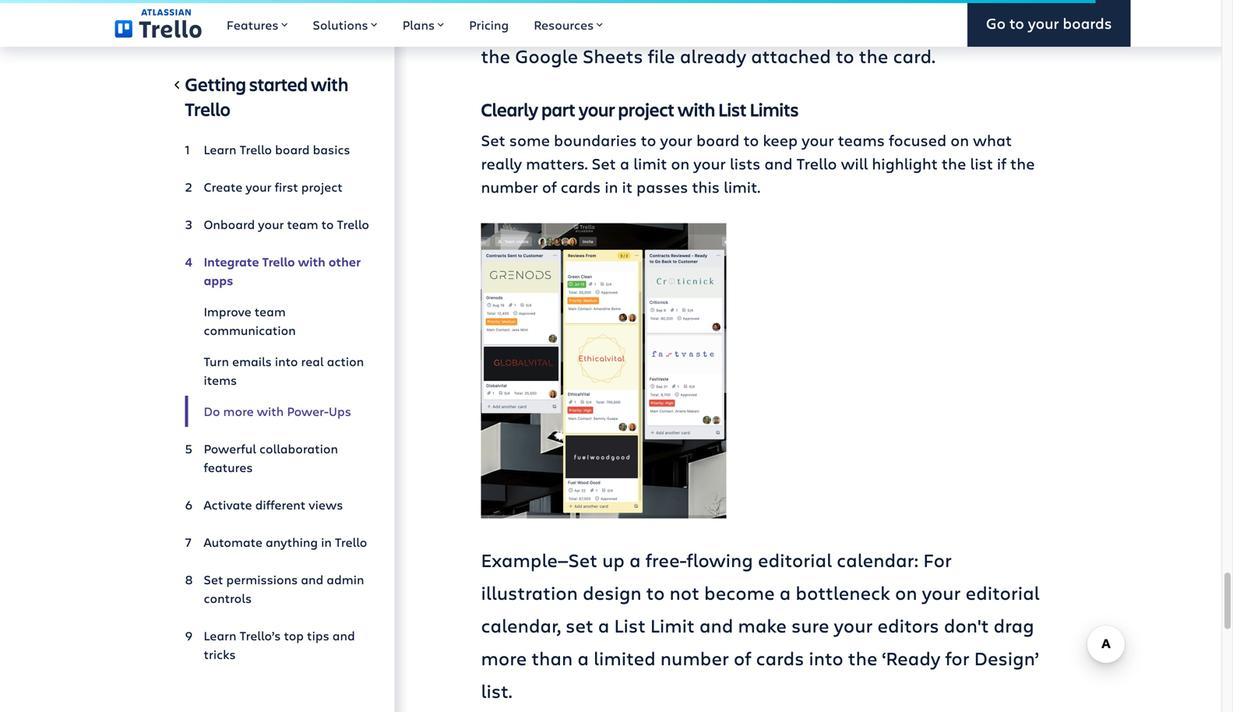 Task type: vqa. For each thing, say whether or not it's contained in the screenshot.
Starred dropdown button
no



Task type: describe. For each thing, give the bounding box(es) containing it.
action
[[327, 353, 364, 370]]

what
[[973, 129, 1012, 150]]

getting started with trello
[[185, 72, 348, 121]]

trello inside the clearly part your project with list limits set some boundaries to your board to keep your teams focused on what really matters. set a limit on your lists and trello will highlight the list if the number of cards in it passes this limit.
[[797, 153, 837, 174]]

cards inside the clearly part your project with list limits set some boundaries to your board to keep your teams focused on what really matters. set a limit on your lists and trello will highlight the list if the number of cards in it passes this limit.
[[561, 176, 601, 197]]

views
[[309, 496, 343, 513]]

a right than at the left
[[578, 646, 589, 670]]

an image showing list limits on a trello board image
[[481, 223, 727, 519]]

trello up other
[[337, 216, 369, 233]]

pricing
[[469, 16, 509, 33]]

pricing link
[[457, 0, 521, 47]]

activate different views
[[204, 496, 343, 513]]

trello up create your first project
[[240, 141, 272, 158]]

into inside turn emails into real action items
[[275, 353, 298, 370]]

2 horizontal spatial set
[[592, 153, 616, 174]]

onboard your team to trello link
[[185, 209, 370, 240]]

number inside example—set up a free-flowing editorial calendar: for illustration design to not become a bottleneck on your editorial calendar, set a list limit and make sure your editors don't drag more than a limited number of cards into the 'ready for design' list.
[[661, 646, 729, 670]]

up
[[602, 547, 625, 572]]

lists
[[730, 153, 761, 174]]

list
[[970, 153, 993, 174]]

editors
[[878, 613, 939, 638]]

keep
[[763, 129, 798, 150]]

0 vertical spatial on
[[951, 129, 969, 150]]

features
[[227, 16, 279, 33]]

limited
[[594, 646, 656, 670]]

getting
[[185, 72, 246, 96]]

atlassian trello image
[[115, 9, 202, 38]]

0 vertical spatial set
[[481, 129, 505, 150]]

different
[[255, 496, 306, 513]]

0 vertical spatial team
[[287, 216, 318, 233]]

focused
[[889, 129, 947, 150]]

resources button
[[521, 0, 616, 47]]

do more with power-ups link
[[185, 396, 370, 427]]

admin
[[327, 571, 364, 588]]

do
[[204, 403, 220, 420]]

your inside onboard your team to trello link
[[258, 216, 284, 233]]

to up lists
[[744, 129, 759, 150]]

first
[[275, 178, 298, 195]]

list.
[[481, 678, 512, 703]]

part
[[542, 97, 576, 122]]

learn trello board basics link
[[185, 134, 370, 165]]

with for do more with power-ups
[[257, 403, 284, 420]]

highlight
[[872, 153, 938, 174]]

real
[[301, 353, 324, 370]]

onboard your team to trello
[[204, 216, 369, 233]]

0 horizontal spatial on
[[671, 153, 690, 174]]

create your first project link
[[185, 171, 370, 203]]

trello inside integrate trello with other apps
[[262, 253, 295, 270]]

not
[[670, 580, 700, 605]]

limits
[[750, 97, 799, 122]]

go
[[986, 13, 1006, 33]]

project for your
[[618, 97, 675, 122]]

trello up the admin
[[335, 534, 367, 550]]

resources
[[534, 16, 594, 33]]

integrate trello with other apps link
[[185, 246, 370, 296]]

will
[[841, 153, 868, 174]]

free-
[[646, 547, 687, 572]]

and inside learn trello's top tips and tricks
[[333, 627, 355, 644]]

your inside create your first project link
[[246, 178, 272, 195]]

anything
[[266, 534, 318, 550]]

trello's
[[240, 627, 281, 644]]

a right 'up'
[[630, 547, 641, 572]]

integrate
[[204, 253, 259, 270]]

learn trello's top tips and tricks
[[204, 627, 355, 663]]

in inside the clearly part your project with list limits set some boundaries to your board to keep your teams focused on what really matters. set a limit on your lists and trello will highlight the list if the number of cards in it passes this limit.
[[605, 176, 618, 197]]

example—set up a free-flowing editorial calendar: for illustration design to not become a bottleneck on your editorial calendar, set a list limit and make sure your editors don't drag more than a limited number of cards into the 'ready for design' list.
[[481, 547, 1040, 703]]

illustration
[[481, 580, 578, 605]]

cards inside example—set up a free-flowing editorial calendar: for illustration design to not become a bottleneck on your editorial calendar, set a list limit and make sure your editors don't drag more than a limited number of cards into the 'ready for design' list.
[[756, 646, 804, 670]]

your down bottleneck
[[834, 613, 873, 638]]

into inside example—set up a free-flowing editorial calendar: for illustration design to not become a bottleneck on your editorial calendar, set a list limit and make sure your editors don't drag more than a limited number of cards into the 'ready for design' list.
[[809, 646, 844, 670]]

for
[[924, 547, 952, 572]]

activate
[[204, 496, 252, 513]]

your up boundaries
[[579, 97, 615, 122]]

boundaries
[[554, 129, 637, 150]]

design
[[583, 580, 642, 605]]

features
[[204, 459, 253, 476]]

automate anything in trello link
[[185, 527, 370, 558]]

do more with power-ups
[[204, 403, 351, 420]]

to up limit
[[641, 129, 656, 150]]

learn trello's top tips and tricks link
[[185, 620, 370, 670]]

started
[[249, 72, 308, 96]]

passes
[[637, 176, 688, 197]]

list inside example—set up a free-flowing editorial calendar: for illustration design to not become a bottleneck on your editorial calendar, set a list limit and make sure your editors don't drag more than a limited number of cards into the 'ready for design' list.
[[614, 613, 646, 638]]

example—set
[[481, 547, 598, 572]]

trello inside getting started with trello
[[185, 97, 230, 121]]

automate
[[204, 534, 263, 550]]

drag
[[994, 613, 1034, 638]]

create your first project
[[204, 178, 343, 195]]

1 horizontal spatial the
[[942, 153, 966, 174]]

emails
[[232, 353, 272, 370]]

list inside the clearly part your project with list limits set some boundaries to your board to keep your teams focused on what really matters. set a limit on your lists and trello will highlight the list if the number of cards in it passes this limit.
[[718, 97, 747, 122]]

than
[[532, 646, 573, 670]]

more inside example—set up a free-flowing editorial calendar: for illustration design to not become a bottleneck on your editorial calendar, set a list limit and make sure your editors don't drag more than a limited number of cards into the 'ready for design' list.
[[481, 646, 527, 670]]

clearly part your project with list limits set some boundaries to your board to keep your teams focused on what really matters. set a limit on your lists and trello will highlight the list if the number of cards in it passes this limit.
[[481, 97, 1035, 197]]

if
[[997, 153, 1007, 174]]

really
[[481, 153, 522, 174]]

apps
[[204, 272, 233, 289]]

limit
[[634, 153, 667, 174]]

to inside example—set up a free-flowing editorial calendar: for illustration design to not become a bottleneck on your editorial calendar, set a list limit and make sure your editors don't drag more than a limited number of cards into the 'ready for design' list.
[[646, 580, 665, 605]]

0 horizontal spatial editorial
[[758, 547, 832, 572]]

turn emails into real action items
[[204, 353, 364, 388]]

1 vertical spatial editorial
[[966, 580, 1040, 605]]

plans
[[403, 16, 435, 33]]



Task type: locate. For each thing, give the bounding box(es) containing it.
to up other
[[321, 216, 334, 233]]

and inside set permissions and admin controls
[[301, 571, 324, 588]]

and right tips
[[333, 627, 355, 644]]

getting started with trello link
[[185, 72, 370, 128]]

with for integrate trello with other apps
[[298, 253, 326, 270]]

a right set
[[598, 613, 610, 638]]

learn up tricks
[[204, 627, 237, 644]]

tricks
[[204, 646, 236, 663]]

calendar:
[[837, 547, 919, 572]]

number inside the clearly part your project with list limits set some boundaries to your board to keep your teams focused on what really matters. set a limit on your lists and trello will highlight the list if the number of cards in it passes this limit.
[[481, 176, 538, 197]]

team down first
[[287, 216, 318, 233]]

number down limit at the bottom right of the page
[[661, 646, 729, 670]]

on
[[951, 129, 969, 150], [671, 153, 690, 174], [895, 580, 918, 605]]

other
[[329, 253, 361, 270]]

set
[[481, 129, 505, 150], [592, 153, 616, 174], [204, 571, 223, 588]]

your down for at bottom right
[[922, 580, 961, 605]]

1 learn from the top
[[204, 141, 237, 158]]

turn
[[204, 353, 229, 370]]

set up really
[[481, 129, 505, 150]]

with right started
[[311, 72, 348, 96]]

and inside the clearly part your project with list limits set some boundaries to your board to keep your teams focused on what really matters. set a limit on your lists and trello will highlight the list if the number of cards in it passes this limit.
[[765, 153, 793, 174]]

1 vertical spatial of
[[734, 646, 751, 670]]

'ready
[[882, 646, 941, 670]]

your up this
[[694, 153, 726, 174]]

set inside set permissions and admin controls
[[204, 571, 223, 588]]

your left boards
[[1028, 13, 1059, 33]]

0 vertical spatial learn
[[204, 141, 237, 158]]

become
[[704, 580, 775, 605]]

0 horizontal spatial more
[[223, 403, 254, 420]]

1 vertical spatial project
[[301, 178, 343, 195]]

your right keep on the right of page
[[802, 129, 834, 150]]

project right first
[[301, 178, 343, 195]]

trello down onboard your team to trello link
[[262, 253, 295, 270]]

controls
[[204, 590, 252, 607]]

and down keep on the right of page
[[765, 153, 793, 174]]

1 vertical spatial more
[[481, 646, 527, 670]]

bottleneck
[[796, 580, 891, 605]]

improve team communication
[[204, 303, 296, 339]]

project up limit
[[618, 97, 675, 122]]

cards down make
[[756, 646, 804, 670]]

clearly
[[481, 97, 539, 122]]

create
[[204, 178, 243, 195]]

with inside the clearly part your project with list limits set some boundaries to your board to keep your teams focused on what really matters. set a limit on your lists and trello will highlight the list if the number of cards in it passes this limit.
[[678, 97, 715, 122]]

in left the it
[[605, 176, 618, 197]]

1 horizontal spatial in
[[605, 176, 618, 197]]

a inside the clearly part your project with list limits set some boundaries to your board to keep your teams focused on what really matters. set a limit on your lists and trello will highlight the list if the number of cards in it passes this limit.
[[620, 153, 630, 174]]

1 horizontal spatial board
[[697, 129, 740, 150]]

0 vertical spatial more
[[223, 403, 254, 420]]

to left not
[[646, 580, 665, 605]]

set
[[566, 613, 594, 638]]

learn for learn trello board basics
[[204, 141, 237, 158]]

team up communication
[[255, 303, 286, 320]]

set down boundaries
[[592, 153, 616, 174]]

ups
[[329, 403, 351, 420]]

page progress progress bar
[[0, 0, 1098, 3]]

a up make
[[780, 580, 791, 605]]

editorial up drag
[[966, 580, 1040, 605]]

turn emails into real action items link
[[185, 346, 370, 396]]

1 vertical spatial on
[[671, 153, 690, 174]]

on inside example—set up a free-flowing editorial calendar: for illustration design to not become a bottleneck on your editorial calendar, set a list limit and make sure your editors don't drag more than a limited number of cards into the 'ready for design' list.
[[895, 580, 918, 605]]

this
[[692, 176, 720, 197]]

and left the admin
[[301, 571, 324, 588]]

learn inside learn trello's top tips and tricks
[[204, 627, 237, 644]]

of inside the clearly part your project with list limits set some boundaries to your board to keep your teams focused on what really matters. set a limit on your lists and trello will highlight the list if the number of cards in it passes this limit.
[[542, 176, 557, 197]]

automate anything in trello
[[204, 534, 367, 550]]

improve team communication link
[[185, 296, 370, 346]]

boards
[[1063, 13, 1112, 33]]

into down sure
[[809, 646, 844, 670]]

into left 'real'
[[275, 353, 298, 370]]

with inside integrate trello with other apps
[[298, 253, 326, 270]]

1 horizontal spatial list
[[718, 97, 747, 122]]

collaboration
[[259, 440, 338, 457]]

onboard
[[204, 216, 255, 233]]

set permissions and admin controls link
[[185, 564, 370, 614]]

communication
[[204, 322, 296, 339]]

2 vertical spatial set
[[204, 571, 223, 588]]

0 horizontal spatial the
[[848, 646, 878, 670]]

of inside example—set up a free-flowing editorial calendar: for illustration design to not become a bottleneck on your editorial calendar, set a list limit and make sure your editors don't drag more than a limited number of cards into the 'ready for design' list.
[[734, 646, 751, 670]]

and
[[765, 153, 793, 174], [301, 571, 324, 588], [700, 613, 733, 638], [333, 627, 355, 644]]

to right go
[[1010, 13, 1025, 33]]

1 vertical spatial learn
[[204, 627, 237, 644]]

editorial up bottleneck
[[758, 547, 832, 572]]

0 horizontal spatial set
[[204, 571, 223, 588]]

team inside improve team communication
[[255, 303, 286, 320]]

flowing
[[687, 547, 753, 572]]

1 vertical spatial number
[[661, 646, 729, 670]]

go to your boards link
[[968, 0, 1131, 47]]

basics
[[313, 141, 350, 158]]

1 vertical spatial in
[[321, 534, 332, 550]]

1 horizontal spatial project
[[618, 97, 675, 122]]

1 vertical spatial set
[[592, 153, 616, 174]]

activate different views link
[[185, 489, 370, 520]]

more up the list.
[[481, 646, 527, 670]]

integrate trello with other apps
[[204, 253, 361, 289]]

project for first
[[301, 178, 343, 195]]

improve
[[204, 303, 251, 320]]

0 vertical spatial cards
[[561, 176, 601, 197]]

1 horizontal spatial cards
[[756, 646, 804, 670]]

board up first
[[275, 141, 310, 158]]

your left first
[[246, 178, 272, 195]]

with left limits
[[678, 97, 715, 122]]

1 horizontal spatial number
[[661, 646, 729, 670]]

learn for learn trello's top tips and tricks
[[204, 627, 237, 644]]

in right anything
[[321, 534, 332, 550]]

your inside go to your boards link
[[1028, 13, 1059, 33]]

0 horizontal spatial cards
[[561, 176, 601, 197]]

0 horizontal spatial board
[[275, 141, 310, 158]]

number
[[481, 176, 538, 197], [661, 646, 729, 670]]

set permissions and admin controls
[[204, 571, 364, 607]]

and inside example—set up a free-flowing editorial calendar: for illustration design to not become a bottleneck on your editorial calendar, set a list limit and make sure your editors don't drag more than a limited number of cards into the 'ready for design' list.
[[700, 613, 733, 638]]

with
[[311, 72, 348, 96], [678, 97, 715, 122], [298, 253, 326, 270], [257, 403, 284, 420]]

learn up create on the left
[[204, 141, 237, 158]]

for
[[945, 646, 970, 670]]

0 vertical spatial project
[[618, 97, 675, 122]]

0 horizontal spatial in
[[321, 534, 332, 550]]

project inside the clearly part your project with list limits set some boundaries to your board to keep your teams focused on what really matters. set a limit on your lists and trello will highlight the list if the number of cards in it passes this limit.
[[618, 97, 675, 122]]

2 vertical spatial on
[[895, 580, 918, 605]]

top
[[284, 627, 304, 644]]

1 vertical spatial into
[[809, 646, 844, 670]]

with left other
[[298, 253, 326, 270]]

of down matters.
[[542, 176, 557, 197]]

board inside the clearly part your project with list limits set some boundaries to your board to keep your teams focused on what really matters. set a limit on your lists and trello will highlight the list if the number of cards in it passes this limit.
[[697, 129, 740, 150]]

your up limit
[[660, 129, 693, 150]]

0 horizontal spatial into
[[275, 353, 298, 370]]

list up limited
[[614, 613, 646, 638]]

powerful collaboration features
[[204, 440, 338, 476]]

2 horizontal spatial the
[[1011, 153, 1035, 174]]

features button
[[214, 0, 300, 47]]

board up lists
[[697, 129, 740, 150]]

with left power-
[[257, 403, 284, 420]]

1 horizontal spatial into
[[809, 646, 844, 670]]

0 horizontal spatial team
[[255, 303, 286, 320]]

0 horizontal spatial list
[[614, 613, 646, 638]]

calendar,
[[481, 613, 561, 638]]

tips
[[307, 627, 329, 644]]

0 vertical spatial in
[[605, 176, 618, 197]]

solutions
[[313, 16, 368, 33]]

the inside example—set up a free-flowing editorial calendar: for illustration design to not become a bottleneck on your editorial calendar, set a list limit and make sure your editors don't drag more than a limited number of cards into the 'ready for design' list.
[[848, 646, 878, 670]]

number down really
[[481, 176, 538, 197]]

0 vertical spatial editorial
[[758, 547, 832, 572]]

go to your boards
[[986, 13, 1112, 33]]

the
[[942, 153, 966, 174], [1011, 153, 1035, 174], [848, 646, 878, 670]]

permissions
[[226, 571, 298, 588]]

with inside getting started with trello
[[311, 72, 348, 96]]

design'
[[974, 646, 1039, 670]]

learn trello board basics
[[204, 141, 350, 158]]

1 vertical spatial cards
[[756, 646, 804, 670]]

1 horizontal spatial more
[[481, 646, 527, 670]]

cards
[[561, 176, 601, 197], [756, 646, 804, 670]]

1 vertical spatial team
[[255, 303, 286, 320]]

the right if
[[1011, 153, 1035, 174]]

in
[[605, 176, 618, 197], [321, 534, 332, 550]]

a up the it
[[620, 153, 630, 174]]

1 horizontal spatial editorial
[[966, 580, 1040, 605]]

2 horizontal spatial on
[[951, 129, 969, 150]]

list left limits
[[718, 97, 747, 122]]

1 horizontal spatial team
[[287, 216, 318, 233]]

0 vertical spatial of
[[542, 176, 557, 197]]

1 horizontal spatial on
[[895, 580, 918, 605]]

0 vertical spatial list
[[718, 97, 747, 122]]

and down become
[[700, 613, 733, 638]]

solutions button
[[300, 0, 390, 47]]

1 horizontal spatial set
[[481, 129, 505, 150]]

limit.
[[724, 176, 761, 197]]

0 horizontal spatial of
[[542, 176, 557, 197]]

power-
[[287, 403, 329, 420]]

with for getting started with trello
[[311, 72, 348, 96]]

cards down matters.
[[561, 176, 601, 197]]

1 horizontal spatial of
[[734, 646, 751, 670]]

2 learn from the top
[[204, 627, 237, 644]]

teams
[[838, 129, 885, 150]]

more right do
[[223, 403, 254, 420]]

the left 'ready
[[848, 646, 878, 670]]

matters.
[[526, 153, 588, 174]]

0 vertical spatial into
[[275, 353, 298, 370]]

0 vertical spatial number
[[481, 176, 538, 197]]

make
[[738, 613, 787, 638]]

on left what
[[951, 129, 969, 150]]

it
[[622, 176, 633, 197]]

the left list
[[942, 153, 966, 174]]

plans button
[[390, 0, 457, 47]]

on up the passes
[[671, 153, 690, 174]]

more
[[223, 403, 254, 420], [481, 646, 527, 670]]

trello left will
[[797, 153, 837, 174]]

1 vertical spatial list
[[614, 613, 646, 638]]

trello down the getting
[[185, 97, 230, 121]]

your down create your first project
[[258, 216, 284, 233]]

project
[[618, 97, 675, 122], [301, 178, 343, 195]]

powerful collaboration features link
[[185, 433, 370, 483]]

set up controls
[[204, 571, 223, 588]]

powerful
[[204, 440, 256, 457]]

0 horizontal spatial number
[[481, 176, 538, 197]]

0 horizontal spatial project
[[301, 178, 343, 195]]

of down make
[[734, 646, 751, 670]]

on up editors
[[895, 580, 918, 605]]

some
[[509, 129, 550, 150]]



